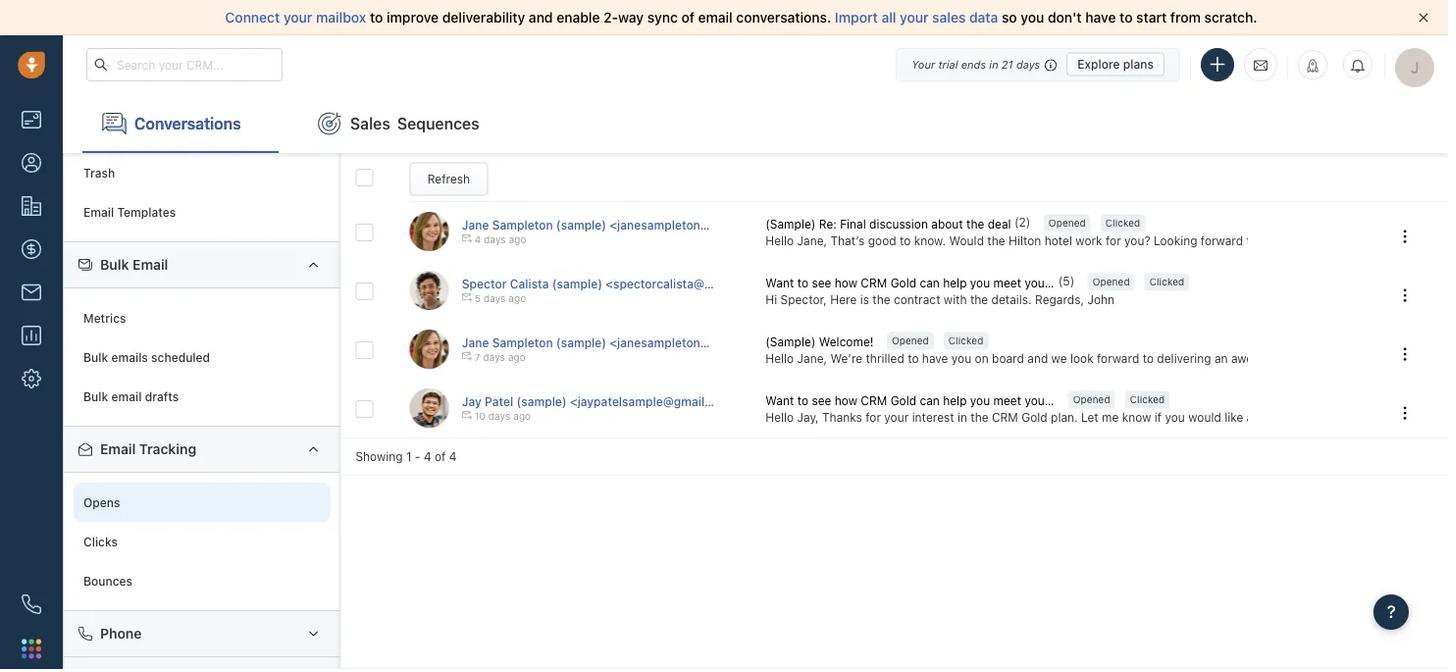 Task type: describe. For each thing, give the bounding box(es) containing it.
product
[[1327, 410, 1371, 424]]

5 days ago
[[475, 293, 526, 304]]

want for spector calista (sample) <spectorcalista@gmail.com>
[[766, 276, 794, 289]]

know
[[1122, 410, 1152, 424]]

would
[[1189, 410, 1222, 424]]

2-
[[604, 9, 618, 26]]

what's new image
[[1306, 59, 1320, 73]]

hilton
[[1009, 234, 1042, 247]]

explore
[[1078, 57, 1120, 71]]

about
[[932, 217, 963, 231]]

bulk email drafts link
[[74, 377, 330, 416]]

4 days ago
[[475, 234, 526, 245]]

jane sampleton (sample) <janesampleton@gmail.com> for (sample) welcome!
[[462, 335, 778, 349]]

1 vertical spatial and
[[1028, 352, 1048, 365]]

send email image
[[1254, 57, 1268, 73]]

emails
[[111, 350, 148, 364]]

tab list containing conversations
[[63, 94, 1449, 153]]

to right mailbox
[[370, 9, 383, 26]]

21
[[1002, 58, 1014, 71]]

jay
[[462, 394, 482, 408]]

hi
[[766, 293, 777, 306]]

clicked down looking
[[1150, 276, 1185, 288]]

ago for 4 days ago
[[509, 234, 526, 245]]

2 vertical spatial help
[[1388, 410, 1412, 424]]

0 vertical spatial sales
[[933, 9, 966, 26]]

data
[[970, 9, 998, 26]]

of left tim
[[1424, 352, 1435, 365]]

sales sequences
[[350, 114, 480, 133]]

to left delivering
[[1143, 352, 1154, 365]]

would
[[949, 234, 984, 247]]

your trial ends in 21 days
[[912, 58, 1040, 71]]

opens link
[[74, 483, 330, 522]]

exped
[[1415, 410, 1449, 424]]

mailbox
[[316, 9, 366, 26]]

goals? for spector calista (sample) <spectorcalista@gmail.com>
[[1085, 276, 1120, 289]]

clicked up "on"
[[949, 335, 984, 347]]

days for 10 days ago
[[489, 411, 511, 422]]

bulk emails scheduled link
[[74, 338, 330, 377]]

opened up hello jane, that's good to know. would the hilton hotel work for you? looking forward to the meeting. john
[[1049, 218, 1086, 229]]

sampleton for (sample) re: final discussion about the deal
[[492, 218, 553, 231]]

<janesampleton@gmail.com> for (sample) welcome!
[[610, 335, 778, 349]]

0 horizontal spatial john
[[1088, 293, 1115, 306]]

jane for (sample) re: final discussion about the deal
[[462, 218, 489, 231]]

at
[[1355, 352, 1366, 365]]

bulk email
[[100, 257, 168, 273]]

ago for 5 days ago
[[509, 293, 526, 304]]

outgoing image for spector calista (sample) <spectorcalista@gmail.com>
[[462, 292, 472, 302]]

0 vertical spatial for
[[1106, 234, 1121, 247]]

want to see how crm gold can help you meet your sales goals? link for <spectorcalista@gmail.com>
[[766, 274, 1120, 291]]

help for <spectorcalista@gmail.com>
[[943, 276, 967, 289]]

deliverability
[[442, 9, 525, 26]]

(sample) for 4 days ago
[[556, 218, 607, 231]]

start
[[1137, 9, 1167, 26]]

of right -
[[435, 450, 446, 464]]

want to see how crm gold can help you meet your sales goals? button for jay patel (sample) <jaypatelsample@gmail.com>
[[766, 392, 1120, 409]]

jay patel (sample) <jaypatelsample@gmail.com> link
[[462, 394, 740, 408]]

to up jay,
[[798, 393, 809, 407]]

scheduled
[[151, 350, 210, 364]]

ends
[[961, 58, 986, 71]]

gold for spector calista (sample) <spectorcalista@gmail.com>
[[891, 276, 917, 289]]

conversations link
[[82, 94, 279, 153]]

any
[[1370, 352, 1389, 365]]

jane, for we're
[[797, 352, 827, 365]]

look
[[1071, 352, 1094, 365]]

clicked up you?
[[1106, 218, 1141, 229]]

jane, for that's
[[797, 234, 827, 247]]

hello jane, that's good to know. would the hilton hotel work for you? looking forward to the meeting. john
[[766, 234, 1361, 247]]

opens
[[83, 496, 120, 509]]

(sample) for 7 days ago
[[556, 335, 607, 349]]

point
[[1393, 352, 1421, 365]]

days for 4 days ago
[[484, 234, 506, 245]]

refresh button
[[410, 163, 488, 196]]

bulk email drafts
[[83, 390, 179, 403]]

sequences
[[397, 114, 480, 133]]

hotel
[[1045, 234, 1073, 247]]

regards,
[[1035, 293, 1084, 306]]

sampleton for (sample) welcome!
[[492, 335, 553, 349]]

jane sampleton (sample) <janesampleton@gmail.com> for (sample) re: final discussion about the deal
[[462, 218, 778, 231]]

to right product
[[1374, 410, 1385, 424]]

(sample) for (sample) welcome!
[[766, 335, 816, 348]]

hello for hello jane, that's good to know. would the hilton hotel work for you? looking forward to the meeting. john
[[766, 234, 794, 247]]

interest
[[912, 410, 954, 424]]

10
[[475, 411, 486, 422]]

<janesampleton@gmail.com> for (sample) re: final discussion about the deal
[[610, 218, 778, 231]]

here
[[831, 293, 857, 306]]

jane for (sample) welcome!
[[462, 335, 489, 349]]

0 horizontal spatial 4
[[424, 450, 431, 464]]

email templates
[[83, 205, 176, 219]]

email tracking
[[100, 441, 196, 457]]

like
[[1225, 410, 1244, 424]]

ago for 7 days ago
[[508, 352, 526, 363]]

0 horizontal spatial and
[[529, 9, 553, 26]]

deal
[[988, 217, 1011, 231]]

1 vertical spatial email
[[133, 257, 168, 273]]

meet for <spectorcalista@gmail.com>
[[994, 276, 1022, 289]]

0 horizontal spatial in
[[958, 410, 968, 424]]

clicked up know
[[1130, 394, 1165, 405]]

bounces
[[83, 574, 132, 588]]

re:
[[819, 217, 837, 231]]

from
[[1171, 9, 1201, 26]]

(2)
[[1015, 216, 1031, 229]]

(sample) for 5 days ago
[[552, 277, 603, 290]]

goals? for jay patel (sample) <jaypatelsample@gmail.com>
[[1085, 393, 1120, 407]]

jay,
[[797, 410, 819, 424]]

import all your sales data link
[[835, 9, 1002, 26]]

plan.
[[1051, 410, 1078, 424]]

a
[[1247, 410, 1253, 424]]

work
[[1076, 234, 1103, 247]]

experience.
[[1287, 352, 1351, 365]]

metrics
[[83, 311, 126, 325]]

we
[[1052, 352, 1067, 365]]

outgoing image
[[462, 351, 472, 361]]

spector calista (sample) <spectorcalista@gmail.com>
[[462, 277, 771, 290]]

awesome
[[1232, 352, 1284, 365]]

crm for jay patel (sample) <jaypatelsample@gmail.com>
[[861, 393, 887, 407]]

how for jay patel (sample) <jaypatelsample@gmail.com>
[[835, 393, 858, 407]]

want for jay patel (sample) <jaypatelsample@gmail.com>
[[766, 393, 794, 407]]

details.
[[992, 293, 1032, 306]]

tim
[[1439, 352, 1449, 365]]

sync
[[648, 9, 678, 26]]

jane sampleton (sample) <janesampleton@gmail.com> link for (sample) welcome!
[[462, 335, 778, 349]]

email for templates
[[83, 205, 114, 219]]

on
[[975, 352, 989, 365]]

can for spector calista (sample) <spectorcalista@gmail.com>
[[920, 276, 940, 289]]

0 vertical spatial have
[[1086, 9, 1116, 26]]

the left meeting.
[[1261, 234, 1279, 247]]

good
[[868, 234, 897, 247]]

you?
[[1125, 234, 1151, 247]]

an
[[1215, 352, 1228, 365]]

demo
[[1257, 410, 1288, 424]]

me
[[1102, 410, 1119, 424]]

(sample) welcome! button
[[766, 333, 877, 350]]

see for <jaypatelsample@gmail.com>
[[812, 393, 832, 407]]

patel
[[485, 394, 513, 408]]

bulk for bulk emails scheduled
[[83, 350, 108, 364]]

opened up thrilled
[[892, 335, 929, 347]]

clicks link
[[74, 522, 330, 561]]

the down deal
[[988, 234, 1006, 247]]

1
[[406, 450, 412, 464]]

2 horizontal spatial 4
[[475, 234, 481, 245]]

10 days ago
[[475, 411, 531, 422]]

help for <jaypatelsample@gmail.com>
[[943, 393, 967, 407]]

to down discussion
[[900, 234, 911, 247]]

2 vertical spatial gold
[[1022, 410, 1048, 424]]

hello jay, thanks for your interest in the crm gold plan. let me know if you would like a demo of the product to help exped
[[766, 410, 1449, 424]]

bulk emails scheduled
[[83, 350, 210, 364]]

crm for spector calista (sample) <spectorcalista@gmail.com>
[[861, 276, 887, 289]]



Task type: vqa. For each thing, say whether or not it's contained in the screenshot.
to
yes



Task type: locate. For each thing, give the bounding box(es) containing it.
final
[[840, 217, 866, 231]]

0 vertical spatial jane sampleton (sample) <janesampleton@gmail.com> link
[[462, 218, 778, 231]]

meet for <jaypatelsample@gmail.com>
[[994, 393, 1022, 407]]

for
[[1106, 234, 1121, 247], [866, 410, 881, 424]]

0 vertical spatial can
[[920, 276, 940, 289]]

1 jane sampleton (sample) <janesampleton@gmail.com> from the top
[[462, 218, 778, 231]]

1 <janesampleton@gmail.com> from the top
[[610, 218, 778, 231]]

of
[[682, 9, 695, 26], [1424, 352, 1435, 365], [1291, 410, 1302, 424], [435, 450, 446, 464]]

the left product
[[1306, 410, 1324, 424]]

2 hello from the top
[[766, 352, 794, 365]]

in right interest
[[958, 410, 968, 424]]

and left enable
[[529, 9, 553, 26]]

2 (sample) from the top
[[766, 335, 816, 348]]

1 want to see how crm gold can help you meet your sales goals? from the top
[[766, 276, 1120, 289]]

0 vertical spatial outgoing image
[[462, 234, 472, 243]]

outgoing image for jay patel (sample) <jaypatelsample@gmail.com>
[[462, 410, 472, 420]]

hello jane, we're thrilled to have you on board and we look forward to delivering an awesome experience. at any point of tim
[[766, 352, 1449, 365]]

1 how from the top
[[835, 276, 858, 289]]

to
[[370, 9, 383, 26], [1120, 9, 1133, 26], [900, 234, 911, 247], [1247, 234, 1258, 247], [798, 276, 809, 289], [908, 352, 919, 365], [1143, 352, 1154, 365], [798, 393, 809, 407], [1374, 410, 1385, 424]]

tab list
[[63, 94, 1449, 153]]

email templates link
[[74, 192, 330, 232]]

2 vertical spatial crm
[[992, 410, 1019, 424]]

phone image
[[22, 595, 41, 614]]

2 vertical spatial outgoing image
[[462, 410, 472, 420]]

sampleton
[[492, 218, 553, 231], [492, 335, 553, 349]]

phone element
[[12, 585, 51, 624]]

want
[[766, 276, 794, 289], [766, 393, 794, 407]]

meet up details.
[[994, 276, 1022, 289]]

1 vertical spatial <janesampleton@gmail.com>
[[610, 335, 778, 349]]

1 outgoing image from the top
[[462, 234, 472, 243]]

1 vertical spatial bulk
[[83, 350, 108, 364]]

to right thrilled
[[908, 352, 919, 365]]

want to see how crm gold can help you meet your sales goals? up interest
[[766, 393, 1120, 407]]

sampleton up "4 days ago"
[[492, 218, 553, 231]]

2 jane, from the top
[[797, 352, 827, 365]]

email for tracking
[[100, 441, 136, 457]]

you up hi spector, here is the contract with the details. regards, john
[[970, 276, 990, 289]]

1 vertical spatial jane,
[[797, 352, 827, 365]]

close image
[[1419, 13, 1429, 23]]

goals? right (5)
[[1085, 276, 1120, 289]]

1 jane from the top
[[462, 218, 489, 231]]

sales up "plan."
[[1053, 393, 1081, 407]]

1 vertical spatial john
[[1088, 293, 1115, 306]]

see up the spector,
[[812, 276, 832, 289]]

0 vertical spatial goals?
[[1085, 276, 1120, 289]]

2 want to see how crm gold can help you meet your sales goals? link from the top
[[766, 392, 1120, 409]]

ago right 7
[[508, 352, 526, 363]]

ago down calista
[[509, 293, 526, 304]]

2 vertical spatial bulk
[[83, 390, 108, 403]]

days right 5
[[484, 293, 506, 304]]

jay patel (sample) <jaypatelsample@gmail.com>
[[462, 394, 740, 408]]

(sample) re: final discussion about the deal button
[[766, 215, 1015, 232]]

1 hello from the top
[[766, 234, 794, 247]]

2 vertical spatial sales
[[1053, 393, 1081, 407]]

1 want to see how crm gold can help you meet your sales goals? link from the top
[[766, 274, 1120, 291]]

1 vertical spatial how
[[835, 393, 858, 407]]

2 outgoing image from the top
[[462, 292, 472, 302]]

connect your mailbox to improve deliverability and enable 2-way sync of email conversations. import all your sales data so you don't have to start from scratch.
[[225, 9, 1258, 26]]

days right 21
[[1017, 58, 1040, 71]]

0 vertical spatial want
[[766, 276, 794, 289]]

email left drafts
[[111, 390, 142, 403]]

days for 7 days ago
[[483, 352, 505, 363]]

0 vertical spatial jane,
[[797, 234, 827, 247]]

can for jay patel (sample) <jaypatelsample@gmail.com>
[[920, 393, 940, 407]]

1 vertical spatial have
[[922, 352, 948, 365]]

1 vertical spatial jane sampleton (sample) <janesampleton@gmail.com> link
[[462, 335, 778, 349]]

(sample) re: final discussion about the deal link
[[766, 215, 1015, 232]]

you left "on"
[[952, 352, 972, 365]]

5
[[475, 293, 481, 304]]

crm down board
[[992, 410, 1019, 424]]

(sample) left re:
[[766, 217, 816, 231]]

hello down (sample) welcome! at the right of the page
[[766, 352, 794, 365]]

hello
[[766, 234, 794, 247], [766, 352, 794, 365], [766, 410, 794, 424]]

spector
[[462, 277, 507, 290]]

1 meet from the top
[[994, 276, 1022, 289]]

0 vertical spatial hello
[[766, 234, 794, 247]]

1 vertical spatial meet
[[994, 393, 1022, 407]]

want to see how crm gold can help you meet your sales goals? button up hi spector, here is the contract with the details. regards, john
[[766, 274, 1120, 291]]

plans
[[1124, 57, 1154, 71]]

outgoing image
[[462, 234, 472, 243], [462, 292, 472, 302], [462, 410, 472, 420]]

clicks
[[83, 535, 118, 549]]

jane sampleton (sample) <janesampleton@gmail.com>
[[462, 218, 778, 231], [462, 335, 778, 349]]

1 horizontal spatial in
[[990, 58, 999, 71]]

see for <spectorcalista@gmail.com>
[[812, 276, 832, 289]]

meet down board
[[994, 393, 1022, 407]]

contract
[[894, 293, 941, 306]]

ago for 10 days ago
[[513, 411, 531, 422]]

1 vertical spatial goals?
[[1085, 393, 1120, 407]]

0 vertical spatial gold
[[891, 276, 917, 289]]

bulk for bulk email drafts
[[83, 390, 108, 403]]

outgoing image left 10 at the left bottom of the page
[[462, 410, 472, 420]]

how for spector calista (sample) <spectorcalista@gmail.com>
[[835, 276, 858, 289]]

sales left data
[[933, 9, 966, 26]]

1 vertical spatial help
[[943, 393, 967, 407]]

(sample) for (sample) re: final discussion about the deal (2)
[[766, 217, 816, 231]]

2 jane sampleton (sample) <janesampleton@gmail.com> from the top
[[462, 335, 778, 349]]

2 want to see how crm gold can help you meet your sales goals? button from the top
[[766, 392, 1120, 409]]

for right thanks
[[866, 410, 881, 424]]

is
[[860, 293, 869, 306]]

welcome!
[[819, 335, 874, 348]]

see
[[812, 276, 832, 289], [812, 393, 832, 407]]

crm up thanks
[[861, 393, 887, 407]]

0 vertical spatial meet
[[994, 276, 1022, 289]]

want to see how crm gold can help you meet your sales goals? button
[[766, 274, 1120, 291], [766, 392, 1120, 409]]

2 vertical spatial hello
[[766, 410, 794, 424]]

sales for <spectorcalista@gmail.com>
[[1053, 276, 1081, 289]]

freshworks switcher image
[[22, 639, 41, 659]]

1 horizontal spatial and
[[1028, 352, 1048, 365]]

thrilled
[[866, 352, 905, 365]]

you right if
[[1165, 410, 1185, 424]]

want to see how crm gold can help you meet your sales goals? for <spectorcalista@gmail.com>
[[766, 276, 1120, 289]]

0 vertical spatial in
[[990, 58, 999, 71]]

0 vertical spatial crm
[[861, 276, 887, 289]]

0 vertical spatial bulk
[[100, 257, 129, 273]]

1 vertical spatial sales
[[1053, 276, 1081, 289]]

bulk for bulk email
[[100, 257, 129, 273]]

jane sampleton (sample) <janesampleton@gmail.com> link for (sample) re: final discussion about the deal
[[462, 218, 778, 231]]

want to see how crm gold can help you meet your sales goals? button up interest
[[766, 392, 1120, 409]]

1 vertical spatial email
[[111, 390, 142, 403]]

0 vertical spatial and
[[529, 9, 553, 26]]

the right interest
[[971, 410, 989, 424]]

7 days ago
[[475, 352, 526, 363]]

0 horizontal spatial have
[[922, 352, 948, 365]]

2 jane from the top
[[462, 335, 489, 349]]

1 jane sampleton (sample) <janesampleton@gmail.com> link from the top
[[462, 218, 778, 231]]

how up thanks
[[835, 393, 858, 407]]

jane sampleton (sample) <janesampleton@gmail.com> up spector calista (sample) <spectorcalista@gmail.com>
[[462, 218, 778, 231]]

the right with
[[971, 293, 988, 306]]

want to see how crm gold can help you meet your sales goals? link for <jaypatelsample@gmail.com>
[[766, 392, 1120, 409]]

1 jane, from the top
[[797, 234, 827, 247]]

help up with
[[943, 276, 967, 289]]

jane,
[[797, 234, 827, 247], [797, 352, 827, 365]]

days down patel
[[489, 411, 511, 422]]

jane
[[462, 218, 489, 231], [462, 335, 489, 349]]

1 vertical spatial can
[[920, 393, 940, 407]]

ago right 10 at the left bottom of the page
[[513, 411, 531, 422]]

0 vertical spatial want to see how crm gold can help you meet your sales goals? link
[[766, 274, 1120, 291]]

the right is
[[873, 293, 891, 306]]

gold for jay patel (sample) <jaypatelsample@gmail.com>
[[891, 393, 917, 407]]

1 vertical spatial jane
[[462, 335, 489, 349]]

3 hello from the top
[[766, 410, 794, 424]]

0 vertical spatial email
[[698, 9, 733, 26]]

if
[[1155, 410, 1162, 424]]

<janesampleton@gmail.com> down <spectorcalista@gmail.com>
[[610, 335, 778, 349]]

0 vertical spatial jane sampleton (sample) <janesampleton@gmail.com>
[[462, 218, 778, 231]]

2 can from the top
[[920, 393, 940, 407]]

0 horizontal spatial email
[[111, 390, 142, 403]]

gold up interest
[[891, 393, 917, 407]]

want up hi
[[766, 276, 794, 289]]

trash link
[[74, 153, 330, 192]]

1 vertical spatial want to see how crm gold can help you meet your sales goals? link
[[766, 392, 1120, 409]]

3 outgoing image from the top
[[462, 410, 472, 420]]

2 how from the top
[[835, 393, 858, 407]]

know.
[[914, 234, 946, 247]]

1 see from the top
[[812, 276, 832, 289]]

1 vertical spatial crm
[[861, 393, 887, 407]]

that's
[[831, 234, 865, 247]]

2 jane sampleton (sample) <janesampleton@gmail.com> link from the top
[[462, 335, 778, 349]]

2 meet from the top
[[994, 393, 1022, 407]]

all
[[882, 9, 896, 26]]

in left 21
[[990, 58, 999, 71]]

help up interest
[[943, 393, 967, 407]]

explore plans
[[1078, 57, 1154, 71]]

sales sequences link
[[298, 94, 499, 153]]

of right sync
[[682, 9, 695, 26]]

goals?
[[1085, 276, 1120, 289], [1085, 393, 1120, 407]]

<jaypatelsample@gmail.com>
[[570, 394, 740, 408]]

jane sampleton (sample) <janesampleton@gmail.com> link down spector calista (sample) <spectorcalista@gmail.com>
[[462, 335, 778, 349]]

1 can from the top
[[920, 276, 940, 289]]

trial
[[939, 58, 958, 71]]

import
[[835, 9, 878, 26]]

forward right looking
[[1201, 234, 1244, 247]]

bulk left emails in the bottom left of the page
[[83, 350, 108, 364]]

can up interest
[[920, 393, 940, 407]]

1 vertical spatial want
[[766, 393, 794, 407]]

1 horizontal spatial email
[[698, 9, 733, 26]]

showing
[[356, 450, 403, 464]]

0 vertical spatial how
[[835, 276, 858, 289]]

want to see how crm gold can help you meet your sales goals? up hi spector, here is the contract with the details. regards, john
[[766, 276, 1120, 289]]

1 goals? from the top
[[1085, 276, 1120, 289]]

1 (sample) from the top
[[766, 217, 816, 231]]

outgoing image for jane sampleton (sample) <janesampleton@gmail.com>
[[462, 234, 472, 243]]

hello for hello jay, thanks for your interest in the crm gold plan. let me know if you would like a demo of the product to help exped
[[766, 410, 794, 424]]

you right so
[[1021, 9, 1045, 26]]

0 horizontal spatial for
[[866, 410, 881, 424]]

2 want from the top
[[766, 393, 794, 407]]

outgoing image left 5
[[462, 292, 472, 302]]

ago
[[509, 234, 526, 245], [509, 293, 526, 304], [508, 352, 526, 363], [513, 411, 531, 422]]

(sample) welcome! link
[[766, 333, 877, 350]]

0 vertical spatial jane
[[462, 218, 489, 231]]

1 vertical spatial want to see how crm gold can help you meet your sales goals? button
[[766, 392, 1120, 409]]

don't
[[1048, 9, 1082, 26]]

(sample) down the spector,
[[766, 335, 816, 348]]

<janesampleton@gmail.com>
[[610, 218, 778, 231], [610, 335, 778, 349]]

email left tracking
[[100, 441, 136, 457]]

1 horizontal spatial forward
[[1201, 234, 1244, 247]]

1 horizontal spatial for
[[1106, 234, 1121, 247]]

0 vertical spatial want to see how crm gold can help you meet your sales goals? button
[[766, 274, 1120, 291]]

1 vertical spatial gold
[[891, 393, 917, 407]]

email right sync
[[698, 9, 733, 26]]

want down (sample) welcome! at the right of the page
[[766, 393, 794, 407]]

to left 'start'
[[1120, 9, 1133, 26]]

opened
[[1049, 218, 1086, 229], [1093, 276, 1130, 288], [892, 335, 929, 347], [1073, 394, 1111, 405]]

to left meeting.
[[1247, 234, 1258, 247]]

(sample) right calista
[[552, 277, 603, 290]]

for left you?
[[1106, 234, 1121, 247]]

improve
[[387, 9, 439, 26]]

1 horizontal spatial have
[[1086, 9, 1116, 26]]

2 goals? from the top
[[1085, 393, 1120, 407]]

Search your CRM... text field
[[86, 48, 283, 81]]

2 sampleton from the top
[[492, 335, 553, 349]]

trash
[[83, 166, 115, 180]]

calista
[[510, 277, 549, 290]]

connect your mailbox link
[[225, 9, 370, 26]]

want to see how crm gold can help you meet your sales goals? for <jaypatelsample@gmail.com>
[[766, 393, 1120, 407]]

1 want from the top
[[766, 276, 794, 289]]

1 sampleton from the top
[[492, 218, 553, 231]]

want to see how crm gold can help you meet your sales goals?
[[766, 276, 1120, 289], [766, 393, 1120, 407]]

days right 7
[[483, 352, 505, 363]]

opened up let
[[1073, 394, 1111, 405]]

ago up calista
[[509, 234, 526, 245]]

drafts
[[145, 390, 179, 403]]

of right demo at the right bottom
[[1291, 410, 1302, 424]]

1 vertical spatial hello
[[766, 352, 794, 365]]

0 vertical spatial email
[[83, 205, 114, 219]]

showing 1 - 4 of 4
[[356, 450, 457, 464]]

crm up is
[[861, 276, 887, 289]]

templates
[[117, 205, 176, 219]]

1 vertical spatial for
[[866, 410, 881, 424]]

1 vertical spatial in
[[958, 410, 968, 424]]

2 vertical spatial email
[[100, 441, 136, 457]]

1 vertical spatial sampleton
[[492, 335, 553, 349]]

0 horizontal spatial forward
[[1097, 352, 1140, 365]]

jane, down (sample) welcome! at the right of the page
[[797, 352, 827, 365]]

help
[[943, 276, 967, 289], [943, 393, 967, 407], [1388, 410, 1412, 424]]

0 vertical spatial want to see how crm gold can help you meet your sales goals?
[[766, 276, 1120, 289]]

the inside (sample) re: final discussion about the deal (2)
[[967, 217, 985, 231]]

bounces link
[[74, 561, 330, 601]]

sales for <jaypatelsample@gmail.com>
[[1053, 393, 1081, 407]]

0 vertical spatial <janesampleton@gmail.com>
[[610, 218, 778, 231]]

bulk down bulk emails scheduled
[[83, 390, 108, 403]]

-
[[415, 450, 421, 464]]

(sample) inside (sample) welcome! link
[[766, 335, 816, 348]]

so
[[1002, 9, 1017, 26]]

jane sampleton (sample) <janesampleton@gmail.com> down spector calista (sample) <spectorcalista@gmail.com>
[[462, 335, 778, 349]]

1 vertical spatial forward
[[1097, 352, 1140, 365]]

have right don't
[[1086, 9, 1116, 26]]

gold up the contract
[[891, 276, 917, 289]]

email down trash
[[83, 205, 114, 219]]

refresh
[[428, 172, 470, 186]]

conversations.
[[736, 9, 831, 26]]

(5)
[[1059, 274, 1075, 288]]

help left exped
[[1388, 410, 1412, 424]]

phone
[[100, 626, 142, 642]]

want to see how crm gold can help you meet your sales goals? button for spector calista (sample) <spectorcalista@gmail.com>
[[766, 274, 1120, 291]]

2 <janesampleton@gmail.com> from the top
[[610, 335, 778, 349]]

(sample) up 10 days ago in the left of the page
[[517, 394, 567, 408]]

can up hi spector, here is the contract with the details. regards, john
[[920, 276, 940, 289]]

the up would
[[967, 217, 985, 231]]

hello up hi
[[766, 234, 794, 247]]

1 vertical spatial want to see how crm gold can help you meet your sales goals?
[[766, 393, 1120, 407]]

0 vertical spatial forward
[[1201, 234, 1244, 247]]

to up the spector,
[[798, 276, 809, 289]]

1 vertical spatial jane sampleton (sample) <janesampleton@gmail.com>
[[462, 335, 778, 349]]

opened right (5)
[[1093, 276, 1130, 288]]

0 vertical spatial john
[[1334, 234, 1361, 247]]

(sample) up jay patel (sample) <jaypatelsample@gmail.com>
[[556, 335, 607, 349]]

(sample) welcome!
[[766, 335, 874, 348]]

(sample) for 10 days ago
[[517, 394, 567, 408]]

1 want to see how crm gold can help you meet your sales goals? button from the top
[[766, 274, 1120, 291]]

looking
[[1154, 234, 1198, 247]]

connect
[[225, 9, 280, 26]]

(sample) inside (sample) re: final discussion about the deal (2)
[[766, 217, 816, 231]]

<spectorcalista@gmail.com>
[[606, 277, 771, 290]]

see up jay,
[[812, 393, 832, 407]]

1 vertical spatial outgoing image
[[462, 292, 472, 302]]

want to see how crm gold can help you meet your sales goals? link up interest
[[766, 392, 1120, 409]]

0 vertical spatial sampleton
[[492, 218, 553, 231]]

1 vertical spatial see
[[812, 393, 832, 407]]

hello for hello jane, we're thrilled to have you on board and we look forward to delivering an awesome experience. at any point of tim
[[766, 352, 794, 365]]

sales up regards,
[[1053, 276, 1081, 289]]

with
[[944, 293, 967, 306]]

how up here
[[835, 276, 858, 289]]

bulk up metrics
[[100, 257, 129, 273]]

1 vertical spatial (sample)
[[766, 335, 816, 348]]

and
[[529, 9, 553, 26], [1028, 352, 1048, 365]]

you down "on"
[[970, 393, 990, 407]]

email
[[698, 9, 733, 26], [111, 390, 142, 403]]

days up 'spector'
[[484, 234, 506, 245]]

days for 5 days ago
[[484, 293, 506, 304]]

spector,
[[781, 293, 827, 306]]

1 horizontal spatial 4
[[449, 450, 457, 464]]

board
[[992, 352, 1024, 365]]

0 vertical spatial see
[[812, 276, 832, 289]]

delivering
[[1157, 352, 1212, 365]]

0 vertical spatial help
[[943, 276, 967, 289]]

0 vertical spatial (sample)
[[766, 217, 816, 231]]

meeting.
[[1283, 234, 1331, 247]]

1 horizontal spatial john
[[1334, 234, 1361, 247]]

want to see how crm gold can help you meet your sales goals? link up hi spector, here is the contract with the details. regards, john
[[766, 274, 1120, 291]]

outgoing image left "4 days ago"
[[462, 234, 472, 243]]

sampleton up 7 days ago
[[492, 335, 553, 349]]

2 see from the top
[[812, 393, 832, 407]]

spector calista (sample) <spectorcalista@gmail.com> link
[[462, 277, 771, 290]]

forward
[[1201, 234, 1244, 247], [1097, 352, 1140, 365]]

forward right look
[[1097, 352, 1140, 365]]

and left we on the right
[[1028, 352, 1048, 365]]

(sample) up spector calista (sample) <spectorcalista@gmail.com>
[[556, 218, 607, 231]]

2 want to see how crm gold can help you meet your sales goals? from the top
[[766, 393, 1120, 407]]



